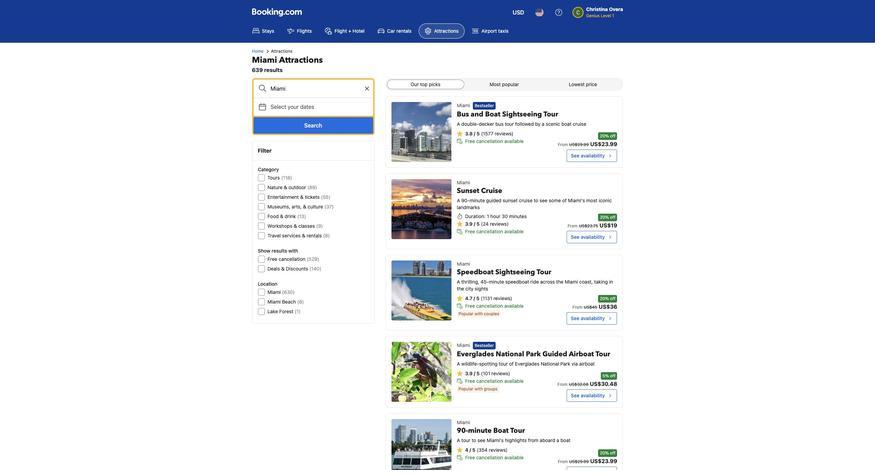 Task type: vqa. For each thing, say whether or not it's contained in the screenshot.


Task type: describe. For each thing, give the bounding box(es) containing it.
20% for bus and boat sightseeing tour
[[600, 133, 609, 139]]

flight + hotel link
[[319, 23, 370, 39]]

flights link
[[281, 23, 318, 39]]

dates
[[300, 104, 314, 110]]

tour inside "miami 90-minute boat tour a tour to see miami's highlights from aboard a boat"
[[461, 438, 470, 444]]

0 vertical spatial (8)
[[323, 233, 330, 239]]

speedboat sightseeing tour image
[[391, 261, 451, 321]]

boat for 90-minute boat tour
[[560, 438, 571, 444]]

0 vertical spatial attractions
[[434, 28, 459, 34]]

availability for sunset cruise
[[581, 234, 605, 240]]

drink
[[285, 214, 296, 219]]

outdoor
[[289, 185, 306, 190]]

search button
[[253, 117, 373, 134]]

level
[[601, 13, 611, 18]]

ride
[[530, 279, 539, 285]]

us$23.99 for bus and boat sightseeing tour
[[590, 141, 617, 147]]

us$23.75
[[579, 224, 598, 229]]

available for minute
[[504, 455, 524, 461]]

most
[[490, 81, 501, 87]]

flight
[[335, 28, 347, 34]]

1 vertical spatial park
[[560, 361, 570, 367]]

a inside miami sunset cruise a 90-minute guided sunset cruise to see some of miami's most iconic landmarks
[[457, 198, 460, 204]]

20% for sunset cruise
[[600, 215, 609, 220]]

& for tickets
[[300, 194, 304, 200]]

airport taxis link
[[466, 23, 514, 39]]

airboat
[[579, 361, 595, 367]]

miami for attractions
[[252, 54, 277, 66]]

miami for beach
[[267, 299, 281, 305]]

our top picks
[[411, 81, 440, 87]]

deals & discounts (140)
[[267, 266, 321, 272]]

& for classes
[[294, 223, 297, 229]]

3.9 / 5 (24 reviews)
[[465, 221, 509, 227]]

some
[[549, 198, 561, 204]]

car
[[387, 28, 395, 34]]

airport
[[481, 28, 497, 34]]

and
[[471, 110, 483, 119]]

results inside miami attractions 639 results
[[264, 67, 283, 73]]

a inside everglades national park guided airboat tour a wildlife-spotting tour of everglades national park via airboat
[[457, 361, 460, 367]]

& right arts,
[[303, 204, 306, 210]]

20% off from us$29.99 us$23.99 for bus and boat sightseeing tour
[[558, 133, 617, 147]]

city
[[465, 286, 473, 292]]

(1577
[[481, 131, 493, 137]]

everglades national park guided airboat tour a wildlife-spotting tour of everglades national park via airboat
[[457, 350, 610, 367]]

3.8
[[465, 131, 473, 137]]

reviews) down duration: 1 hour 30 minutes
[[490, 221, 509, 227]]

to inside "miami 90-minute boat tour a tour to see miami's highlights from aboard a boat"
[[472, 438, 476, 444]]

0 horizontal spatial 1
[[487, 214, 489, 219]]

aboard
[[540, 438, 555, 444]]

arts,
[[292, 204, 302, 210]]

cruise inside "bus and boat sightseeing tour a double-decker bus tour followed by a scenic boat cruise"
[[573, 121, 586, 127]]

flights
[[297, 28, 312, 34]]

wildlife-
[[461, 361, 479, 367]]

(354
[[477, 447, 488, 453]]

90-minute boat tour image
[[391, 419, 451, 470]]

couples
[[484, 311, 499, 317]]

(1)
[[295, 309, 300, 315]]

with for everglades
[[475, 387, 483, 392]]

bus
[[495, 121, 504, 127]]

tours (118)
[[267, 175, 292, 181]]

travel
[[267, 233, 281, 239]]

(9)
[[316, 223, 323, 229]]

duration:
[[465, 214, 486, 219]]

& for outdoor
[[284, 185, 287, 190]]

free up deals at the bottom of the page
[[267, 256, 277, 262]]

cancellation for bus and boat sightseeing tour
[[476, 138, 503, 144]]

/ for 90-
[[470, 447, 471, 453]]

reviews) for boat
[[495, 131, 513, 137]]

us$32.08
[[569, 382, 588, 387]]

us$23.99 for 90-minute boat tour
[[590, 458, 617, 465]]

5 left "(24"
[[477, 221, 480, 227]]

cruise
[[481, 186, 502, 196]]

reviews) for minute
[[489, 447, 508, 453]]

(1131
[[481, 296, 492, 301]]

5% off from us$32.08 us$30.48
[[557, 374, 617, 387]]

thrilling,
[[461, 279, 479, 285]]

/ for and
[[474, 131, 475, 137]]

duration: 1 hour 30 minutes
[[465, 214, 527, 219]]

(630)
[[282, 289, 295, 295]]

/ down duration:
[[474, 221, 475, 227]]

(37)
[[324, 204, 334, 210]]

(89)
[[307, 185, 317, 190]]

free for bus and boat sightseeing tour
[[465, 138, 475, 144]]

boat inside "bus and boat sightseeing tour a double-decker bus tour followed by a scenic boat cruise"
[[485, 110, 500, 119]]

off for everglades national park guided airboat tour
[[610, 374, 615, 379]]

select
[[271, 104, 286, 110]]

boat for bus and boat sightseeing tour
[[561, 121, 571, 127]]

miami up the bus
[[457, 102, 470, 108]]

sunset cruise image
[[391, 179, 451, 239]]

20% off from us$23.75 us$19
[[568, 215, 617, 229]]

popular with couples
[[459, 311, 499, 317]]

christina
[[586, 6, 608, 12]]

2 free cancellation available from the top
[[465, 229, 524, 235]]

20% off from us$29.99 us$23.99 for 90-minute boat tour
[[558, 451, 617, 465]]

free down duration:
[[465, 229, 475, 235]]

30
[[502, 214, 508, 219]]

1 vertical spatial attractions
[[271, 49, 292, 54]]

(55)
[[321, 194, 330, 200]]

available for park
[[504, 378, 524, 384]]

miami sunset cruise a 90-minute guided sunset cruise to see some of miami's most iconic landmarks
[[457, 180, 612, 210]]

minute inside miami speedboat sightseeing tour a thrilling, 45-minute speedboat ride across the miami coast, taking in the city sights
[[489, 279, 504, 285]]

boat inside "miami 90-minute boat tour a tour to see miami's highlights from aboard a boat"
[[493, 426, 509, 436]]

from for everglades national park guided airboat tour
[[557, 382, 567, 387]]

sights
[[475, 286, 488, 292]]

miami attractions 639 results
[[252, 54, 323, 73]]

5 for national
[[477, 371, 480, 377]]

popular
[[502, 81, 519, 87]]

sunset
[[457, 186, 479, 196]]

0 horizontal spatial everglades
[[457, 350, 494, 359]]

0 vertical spatial the
[[556, 279, 563, 285]]

cancellation down 3.9 / 5 (24 reviews) at the top right of page
[[476, 229, 503, 235]]

popular for everglades national park guided airboat tour
[[459, 387, 473, 392]]

1 vertical spatial results
[[272, 248, 287, 254]]

nature
[[267, 185, 283, 190]]

your account menu christina overa genius level 1 element
[[572, 3, 626, 19]]

(529)
[[307, 256, 319, 262]]

see inside miami sunset cruise a 90-minute guided sunset cruise to see some of miami's most iconic landmarks
[[540, 198, 547, 204]]

miami for sunset
[[457, 180, 470, 186]]

cancellation for 90-minute boat tour
[[476, 455, 503, 461]]

minutes
[[509, 214, 527, 219]]

a inside "bus and boat sightseeing tour a double-decker bus tour followed by a scenic boat cruise"
[[542, 121, 544, 127]]

4.7
[[465, 296, 472, 301]]

food
[[267, 214, 279, 219]]

via
[[572, 361, 578, 367]]

tours
[[267, 175, 280, 181]]

classes
[[298, 223, 315, 229]]

beach
[[282, 299, 296, 305]]

decker
[[479, 121, 494, 127]]

/ for national
[[474, 371, 475, 377]]

lake forest (1)
[[267, 309, 300, 315]]

minute inside "miami 90-minute boat tour a tour to see miami's highlights from aboard a boat"
[[468, 426, 492, 436]]

bestseller for national
[[475, 343, 494, 348]]

a inside "miami 90-minute boat tour a tour to see miami's highlights from aboard a boat"
[[557, 438, 559, 444]]

car rentals
[[387, 28, 411, 34]]

hotel
[[353, 28, 364, 34]]

tour for boat
[[505, 121, 514, 127]]

a inside miami speedboat sightseeing tour a thrilling, 45-minute speedboat ride across the miami coast, taking in the city sights
[[457, 279, 460, 285]]

popular for speedboat sightseeing tour
[[459, 311, 473, 317]]

miami for (630)
[[267, 289, 281, 295]]

free for speedboat sightseeing tour
[[465, 303, 475, 309]]

1 inside christina overa genius level 1
[[612, 13, 614, 18]]

genius
[[586, 13, 600, 18]]

christina overa genius level 1
[[586, 6, 623, 18]]

tour inside "bus and boat sightseeing tour a double-decker bus tour followed by a scenic boat cruise"
[[544, 110, 558, 119]]

culture
[[308, 204, 323, 210]]

cancellation for everglades national park guided airboat tour
[[476, 378, 503, 384]]

of inside everglades national park guided airboat tour a wildlife-spotting tour of everglades national park via airboat
[[509, 361, 514, 367]]

miami left the coast,
[[565, 279, 578, 285]]

5 for speedboat
[[476, 296, 479, 301]]

speedboat
[[505, 279, 529, 285]]

available for boat
[[504, 138, 524, 144]]

(24
[[481, 221, 489, 227]]

filter
[[258, 148, 272, 154]]

miami up wildlife-
[[457, 343, 470, 348]]

tour inside "miami 90-minute boat tour a tour to see miami's highlights from aboard a boat"
[[510, 426, 525, 436]]

a inside "miami 90-minute boat tour a tour to see miami's highlights from aboard a boat"
[[457, 438, 460, 444]]



Task type: locate. For each thing, give the bounding box(es) containing it.
from inside 20% off from us$23.75 us$19
[[568, 224, 578, 229]]

see availability for speedboat sightseeing tour
[[571, 316, 605, 321]]

bus
[[457, 110, 469, 119]]

miami up speedboat
[[457, 261, 470, 267]]

bestseller for and
[[475, 103, 494, 108]]

2 3.9 from the top
[[465, 371, 473, 377]]

deals
[[267, 266, 280, 272]]

&
[[284, 185, 287, 190], [300, 194, 304, 200], [303, 204, 306, 210], [280, 214, 283, 219], [294, 223, 297, 229], [302, 233, 305, 239], [281, 266, 285, 272]]

0 vertical spatial tour
[[505, 121, 514, 127]]

4 free cancellation available from the top
[[465, 378, 524, 384]]

us$30.48
[[590, 381, 617, 387]]

available down followed
[[504, 138, 524, 144]]

see up the (354
[[477, 438, 485, 444]]

iconic
[[599, 198, 612, 204]]

tickets
[[305, 194, 320, 200]]

3 20% from the top
[[600, 296, 609, 301]]

airport taxis
[[481, 28, 509, 34]]

2 availability from the top
[[581, 234, 605, 240]]

1 horizontal spatial park
[[560, 361, 570, 367]]

3.9 for 3.9 / 5 (101 reviews)
[[465, 371, 473, 377]]

see for bus and boat sightseeing tour
[[571, 153, 579, 159]]

1 horizontal spatial miami's
[[568, 198, 585, 204]]

/ for speedboat
[[474, 296, 475, 301]]

1 horizontal spatial see
[[540, 198, 547, 204]]

reviews) for sightseeing
[[493, 296, 512, 301]]

0 vertical spatial 1
[[612, 13, 614, 18]]

from inside 20% off from us$45 us$36
[[572, 305, 582, 310]]

0 vertical spatial boat
[[561, 121, 571, 127]]

free cancellation available for national
[[465, 378, 524, 384]]

4 off from the top
[[610, 374, 615, 379]]

booking.com image
[[252, 8, 302, 17]]

see left some
[[540, 198, 547, 204]]

& down classes
[[302, 233, 305, 239]]

reviews) right (1131
[[493, 296, 512, 301]]

1 20% off from us$29.99 us$23.99 from the top
[[558, 133, 617, 147]]

tour inside miami speedboat sightseeing tour a thrilling, 45-minute speedboat ride across the miami coast, taking in the city sights
[[537, 268, 551, 277]]

miami (630)
[[267, 289, 295, 295]]

1 a from the top
[[457, 121, 460, 127]]

with left couples
[[475, 311, 483, 317]]

tour right spotting
[[499, 361, 508, 367]]

miami's left most
[[568, 198, 585, 204]]

miami's inside miami sunset cruise a 90-minute guided sunset cruise to see some of miami's most iconic landmarks
[[568, 198, 585, 204]]

minute up 4.7 / 5 (1131 reviews)
[[489, 279, 504, 285]]

boat up highlights
[[493, 426, 509, 436]]

5 a from the top
[[457, 438, 460, 444]]

off for 90-minute boat tour
[[610, 451, 615, 456]]

1 horizontal spatial to
[[534, 198, 538, 204]]

0 vertical spatial bestseller
[[475, 103, 494, 108]]

/ right 3.8
[[474, 131, 475, 137]]

& right deals at the bottom of the page
[[281, 266, 285, 272]]

guided
[[542, 350, 567, 359]]

rentals right car at left top
[[396, 28, 411, 34]]

1 vertical spatial see
[[477, 438, 485, 444]]

miami up sunset
[[457, 180, 470, 186]]

1 left hour
[[487, 214, 489, 219]]

top
[[420, 81, 428, 87]]

1 horizontal spatial national
[[541, 361, 559, 367]]

1 horizontal spatial everglades
[[515, 361, 539, 367]]

3.9 for 3.9 / 5 (24 reviews)
[[465, 221, 473, 227]]

2 us$29.99 from the top
[[569, 459, 589, 465]]

free for 90-minute boat tour
[[465, 455, 475, 461]]

1 available from the top
[[504, 138, 524, 144]]

(140)
[[309, 266, 321, 272]]

5%
[[603, 374, 609, 379]]

3 available from the top
[[504, 303, 524, 309]]

free cancellation available down 3.9 / 5 (24 reviews) at the top right of page
[[465, 229, 524, 235]]

cruise inside miami sunset cruise a 90-minute guided sunset cruise to see some of miami's most iconic landmarks
[[519, 198, 532, 204]]

available down minutes
[[504, 229, 524, 235]]

home
[[252, 49, 263, 54]]

free down 4.7 on the right bottom of page
[[465, 303, 475, 309]]

2 bestseller from the top
[[475, 343, 494, 348]]

(101
[[481, 371, 490, 377]]

0 vertical spatial results
[[264, 67, 283, 73]]

/ right 4
[[470, 447, 471, 453]]

0 horizontal spatial rentals
[[307, 233, 322, 239]]

cancellation for speedboat sightseeing tour
[[476, 303, 503, 309]]

tour
[[544, 110, 558, 119], [537, 268, 551, 277], [596, 350, 610, 359], [510, 426, 525, 436]]

1 horizontal spatial (8)
[[323, 233, 330, 239]]

1 vertical spatial 3.9
[[465, 371, 473, 377]]

2 vertical spatial minute
[[468, 426, 492, 436]]

minute inside miami sunset cruise a 90-minute guided sunset cruise to see some of miami's most iconic landmarks
[[470, 198, 485, 204]]

nature & outdoor (89)
[[267, 185, 317, 190]]

tour up 4
[[461, 438, 470, 444]]

reviews) down bus
[[495, 131, 513, 137]]

0 horizontal spatial miami's
[[487, 438, 504, 444]]

from inside the 5% off from us$32.08 us$30.48
[[557, 382, 567, 387]]

3 availability from the top
[[581, 316, 605, 321]]

us$29.99 for 90-minute boat tour
[[569, 459, 589, 465]]

see
[[540, 198, 547, 204], [477, 438, 485, 444]]

miami up 4
[[457, 420, 470, 426]]

1 horizontal spatial of
[[562, 198, 567, 204]]

reviews) right (101
[[491, 371, 510, 377]]

entertainment & tickets (55)
[[267, 194, 330, 200]]

3.9 down wildlife-
[[465, 371, 473, 377]]

cancellation down 4.7 / 5 (1131 reviews)
[[476, 303, 503, 309]]

boat up decker
[[485, 110, 500, 119]]

0 vertical spatial miami's
[[568, 198, 585, 204]]

20% for speedboat sightseeing tour
[[600, 296, 609, 301]]

miami down location
[[267, 289, 281, 295]]

cancellation down 3.8 / 5 (1577 reviews)
[[476, 138, 503, 144]]

category
[[258, 167, 279, 172]]

bestseller up and at the right top of the page
[[475, 103, 494, 108]]

639
[[252, 67, 263, 73]]

entertainment
[[267, 194, 299, 200]]

0 horizontal spatial national
[[496, 350, 524, 359]]

5 left (101
[[477, 371, 480, 377]]

flight + hotel
[[335, 28, 364, 34]]

1 vertical spatial national
[[541, 361, 559, 367]]

free cancellation available for and
[[465, 138, 524, 144]]

off for speedboat sightseeing tour
[[610, 296, 615, 301]]

3.8 / 5 (1577 reviews)
[[465, 131, 513, 137]]

0 horizontal spatial to
[[472, 438, 476, 444]]

0 vertical spatial boat
[[485, 110, 500, 119]]

5 for 90-
[[472, 447, 475, 453]]

3.9 down duration:
[[465, 221, 473, 227]]

national
[[496, 350, 524, 359], [541, 361, 559, 367]]

show results with
[[258, 248, 298, 254]]

5 for and
[[477, 131, 480, 137]]

0 horizontal spatial a
[[542, 121, 544, 127]]

1 vertical spatial 20% off from us$29.99 us$23.99
[[558, 451, 617, 465]]

90- up 4
[[457, 426, 468, 436]]

free for everglades national park guided airboat tour
[[465, 378, 475, 384]]

miami's inside "miami 90-minute boat tour a tour to see miami's highlights from aboard a boat"
[[487, 438, 504, 444]]

cruise right scenic
[[573, 121, 586, 127]]

1 vertical spatial rentals
[[307, 233, 322, 239]]

of right some
[[562, 198, 567, 204]]

90- inside miami sunset cruise a 90-minute guided sunset cruise to see some of miami's most iconic landmarks
[[461, 198, 470, 204]]

0 horizontal spatial the
[[457, 286, 464, 292]]

see for speedboat sightseeing tour
[[571, 316, 579, 321]]

us$45
[[584, 305, 597, 310]]

available down highlights
[[504, 455, 524, 461]]

miami up lake
[[267, 299, 281, 305]]

guided
[[486, 198, 501, 204]]

attractions
[[434, 28, 459, 34], [271, 49, 292, 54], [279, 54, 323, 66]]

1 vertical spatial minute
[[489, 279, 504, 285]]

see inside "miami 90-minute boat tour a tour to see miami's highlights from aboard a boat"
[[477, 438, 485, 444]]

a right by
[[542, 121, 544, 127]]

90- inside "miami 90-minute boat tour a tour to see miami's highlights from aboard a boat"
[[457, 426, 468, 436]]

2 vertical spatial tour
[[461, 438, 470, 444]]

(8) down (37)
[[323, 233, 330, 239]]

4 available from the top
[[504, 378, 524, 384]]

1 vertical spatial us$29.99
[[569, 459, 589, 465]]

available down speedboat at the bottom right of page
[[504, 303, 524, 309]]

0 vertical spatial with
[[288, 248, 298, 254]]

90- up landmarks
[[461, 198, 470, 204]]

see availability for bus and boat sightseeing tour
[[571, 153, 605, 159]]

cancellation up deals & discounts (140)
[[279, 256, 305, 262]]

2 us$23.99 from the top
[[590, 458, 617, 465]]

sightseeing inside "bus and boat sightseeing tour a double-decker bus tour followed by a scenic boat cruise"
[[502, 110, 542, 119]]

0 horizontal spatial cruise
[[519, 198, 532, 204]]

see for everglades national park guided airboat tour
[[571, 393, 579, 399]]

2 see availability from the top
[[571, 234, 605, 240]]

tour up highlights
[[510, 426, 525, 436]]

0 vertical spatial see
[[540, 198, 547, 204]]

boat inside "bus and boat sightseeing tour a double-decker bus tour followed by a scenic boat cruise"
[[561, 121, 571, 127]]

3 free cancellation available from the top
[[465, 303, 524, 309]]

free cancellation available up couples
[[465, 303, 524, 309]]

cruise
[[573, 121, 586, 127], [519, 198, 532, 204]]

food & drink (13)
[[267, 214, 306, 219]]

sightseeing up speedboat at the bottom right of page
[[495, 268, 535, 277]]

1 see from the top
[[571, 153, 579, 159]]

2 available from the top
[[504, 229, 524, 235]]

cancellation down the 3.9 / 5 (101 reviews)
[[476, 378, 503, 384]]

museums, arts, & culture (37)
[[267, 204, 334, 210]]

1 vertical spatial popular
[[459, 387, 473, 392]]

0 vertical spatial us$23.99
[[590, 141, 617, 147]]

20% off from us$29.99 us$23.99
[[558, 133, 617, 147], [558, 451, 617, 465]]

sunset
[[503, 198, 518, 204]]

free cancellation available for 90-
[[465, 455, 524, 461]]

availability for bus and boat sightseeing tour
[[581, 153, 605, 159]]

miami for speedboat
[[457, 261, 470, 267]]

1 horizontal spatial rentals
[[396, 28, 411, 34]]

1 vertical spatial the
[[457, 286, 464, 292]]

cancellation
[[476, 138, 503, 144], [476, 229, 503, 235], [279, 256, 305, 262], [476, 303, 503, 309], [476, 378, 503, 384], [476, 455, 503, 461]]

bestseller up spotting
[[475, 343, 494, 348]]

0 vertical spatial cruise
[[573, 121, 586, 127]]

1 vertical spatial cruise
[[519, 198, 532, 204]]

results
[[264, 67, 283, 73], [272, 248, 287, 254]]

5 right 4
[[472, 447, 475, 453]]

2 20% from the top
[[600, 215, 609, 220]]

4 a from the top
[[457, 361, 460, 367]]

reviews) for park
[[491, 371, 510, 377]]

0 vertical spatial a
[[542, 121, 544, 127]]

free up popular with groups
[[465, 378, 475, 384]]

us$19
[[600, 222, 617, 229]]

0 vertical spatial to
[[534, 198, 538, 204]]

a
[[542, 121, 544, 127], [557, 438, 559, 444]]

1 3.9 from the top
[[465, 221, 473, 227]]

0 vertical spatial minute
[[470, 198, 485, 204]]

1 vertical spatial 90-
[[457, 426, 468, 436]]

see availability for sunset cruise
[[571, 234, 605, 240]]

us$29.99
[[569, 142, 589, 147], [569, 459, 589, 465]]

tour inside "bus and boat sightseeing tour a double-decker bus tour followed by a scenic boat cruise"
[[505, 121, 514, 127]]

5 left the (1577
[[477, 131, 480, 137]]

available down the 3.9 / 5 (101 reviews)
[[504, 378, 524, 384]]

museums,
[[267, 204, 290, 210]]

popular down 4.7 on the right bottom of page
[[459, 311, 473, 317]]

1 horizontal spatial cruise
[[573, 121, 586, 127]]

5 off from the top
[[610, 451, 615, 456]]

1 vertical spatial with
[[475, 311, 483, 317]]

to up 4 / 5 (354 reviews)
[[472, 438, 476, 444]]

4 availability from the top
[[581, 393, 605, 399]]

2 20% off from us$29.99 us$23.99 from the top
[[558, 451, 617, 465]]

with up free cancellation (529)
[[288, 248, 298, 254]]

double-
[[461, 121, 479, 127]]

sightseeing inside miami speedboat sightseeing tour a thrilling, 45-minute speedboat ride across the miami coast, taking in the city sights
[[495, 268, 535, 277]]

availability for speedboat sightseeing tour
[[581, 316, 605, 321]]

1 vertical spatial us$23.99
[[590, 458, 617, 465]]

1 vertical spatial 1
[[487, 214, 489, 219]]

park left via
[[560, 361, 570, 367]]

national up spotting
[[496, 350, 524, 359]]

miami for 90-
[[457, 420, 470, 426]]

the right across
[[556, 279, 563, 285]]

bus and boat sightseeing tour a double-decker bus tour followed by a scenic boat cruise
[[457, 110, 586, 127]]

free cancellation available down 3.8 / 5 (1577 reviews)
[[465, 138, 524, 144]]

& up museums, arts, & culture (37)
[[300, 194, 304, 200]]

usd
[[513, 9, 524, 16]]

1 vertical spatial bestseller
[[475, 343, 494, 348]]

1 vertical spatial sightseeing
[[495, 268, 535, 277]]

discounts
[[286, 266, 308, 272]]

tour up across
[[537, 268, 551, 277]]

0 vertical spatial popular
[[459, 311, 473, 317]]

hour
[[490, 214, 501, 219]]

5 free cancellation available from the top
[[465, 455, 524, 461]]

miami 90-minute boat tour a tour to see miami's highlights from aboard a boat
[[457, 420, 571, 444]]

miami speedboat sightseeing tour a thrilling, 45-minute speedboat ride across the miami coast, taking in the city sights
[[457, 261, 613, 292]]

(118)
[[281, 175, 292, 181]]

1 vertical spatial a
[[557, 438, 559, 444]]

free down 3.8
[[465, 138, 475, 144]]

0 vertical spatial 20% off from us$29.99 us$23.99
[[558, 133, 617, 147]]

2 vertical spatial with
[[475, 387, 483, 392]]

a inside "bus and boat sightseeing tour a double-decker bus tour followed by a scenic boat cruise"
[[457, 121, 460, 127]]

1 vertical spatial everglades
[[515, 361, 539, 367]]

boat right scenic
[[561, 121, 571, 127]]

0 horizontal spatial see
[[477, 438, 485, 444]]

Where are you going? search field
[[253, 80, 373, 98]]

90-
[[461, 198, 470, 204], [457, 426, 468, 436]]

& left drink
[[280, 214, 283, 219]]

workshops
[[267, 223, 292, 229]]

1 20% from the top
[[600, 133, 609, 139]]

1 vertical spatial to
[[472, 438, 476, 444]]

1 vertical spatial of
[[509, 361, 514, 367]]

groups
[[484, 387, 498, 392]]

4
[[465, 447, 468, 453]]

your
[[288, 104, 299, 110]]

& down (118)
[[284, 185, 287, 190]]

miami's up 4 / 5 (354 reviews)
[[487, 438, 504, 444]]

tour for park
[[499, 361, 508, 367]]

free
[[465, 138, 475, 144], [465, 229, 475, 235], [267, 256, 277, 262], [465, 303, 475, 309], [465, 378, 475, 384], [465, 455, 475, 461]]

usd button
[[509, 4, 528, 21]]

off inside 20% off from us$23.75 us$19
[[610, 215, 615, 220]]

lowest
[[569, 81, 585, 87]]

4 20% from the top
[[600, 451, 609, 456]]

most popular
[[490, 81, 519, 87]]

0 vertical spatial national
[[496, 350, 524, 359]]

results right 639
[[264, 67, 283, 73]]

1 see availability from the top
[[571, 153, 605, 159]]

bestseller
[[475, 103, 494, 108], [475, 343, 494, 348]]

4.7 / 5 (1131 reviews)
[[465, 296, 512, 301]]

off for bus and boat sightseeing tour
[[610, 133, 615, 139]]

0 horizontal spatial of
[[509, 361, 514, 367]]

with for miami
[[475, 311, 483, 317]]

miami inside "miami 90-minute boat tour a tour to see miami's highlights from aboard a boat"
[[457, 420, 470, 426]]

attractions link
[[419, 23, 465, 39]]

the left city
[[457, 286, 464, 292]]

to left some
[[534, 198, 538, 204]]

free cancellation available for speedboat
[[465, 303, 524, 309]]

tour inside everglades national park guided airboat tour a wildlife-spotting tour of everglades national park via airboat
[[596, 350, 610, 359]]

3 off from the top
[[610, 296, 615, 301]]

off for sunset cruise
[[610, 215, 615, 220]]

miami inside miami sunset cruise a 90-minute guided sunset cruise to see some of miami's most iconic landmarks
[[457, 180, 470, 186]]

45-
[[481, 279, 489, 285]]

cruise right sunset
[[519, 198, 532, 204]]

2 off from the top
[[610, 215, 615, 220]]

20% off from us$45 us$36
[[572, 296, 617, 310]]

free cancellation (529)
[[267, 256, 319, 262]]

20% inside 20% off from us$45 us$36
[[600, 296, 609, 301]]

0 vertical spatial rentals
[[396, 28, 411, 34]]

2 popular from the top
[[459, 387, 473, 392]]

4 see availability from the top
[[571, 393, 605, 399]]

1 bestseller from the top
[[475, 103, 494, 108]]

park
[[526, 350, 541, 359], [560, 361, 570, 367]]

everglades national park guided airboat tour image
[[391, 342, 451, 402]]

free cancellation available down 4 / 5 (354 reviews)
[[465, 455, 524, 461]]

0 vertical spatial 90-
[[461, 198, 470, 204]]

20% for 90-minute boat tour
[[600, 451, 609, 456]]

1 vertical spatial boat
[[493, 426, 509, 436]]

of inside miami sunset cruise a 90-minute guided sunset cruise to see some of miami's most iconic landmarks
[[562, 198, 567, 204]]

coast,
[[579, 279, 593, 285]]

3 see from the top
[[571, 316, 579, 321]]

scenic
[[546, 121, 560, 127]]

0 vertical spatial 3.9
[[465, 221, 473, 227]]

1 vertical spatial tour
[[499, 361, 508, 367]]

(13)
[[297, 214, 306, 219]]

car rentals link
[[372, 23, 417, 39]]

& for discounts
[[281, 266, 285, 272]]

a right aboard
[[557, 438, 559, 444]]

price
[[586, 81, 597, 87]]

from for speedboat sightseeing tour
[[572, 305, 582, 310]]

attractions inside miami attractions 639 results
[[279, 54, 323, 66]]

1 vertical spatial (8)
[[297, 299, 304, 305]]

with left groups on the bottom of the page
[[475, 387, 483, 392]]

1 popular from the top
[[459, 311, 473, 317]]

available
[[504, 138, 524, 144], [504, 229, 524, 235], [504, 303, 524, 309], [504, 378, 524, 384], [504, 455, 524, 461]]

2 see from the top
[[571, 234, 579, 240]]

0 vertical spatial park
[[526, 350, 541, 359]]

5 left (1131
[[476, 296, 479, 301]]

(8) up (1)
[[297, 299, 304, 305]]

sightseeing up followed
[[502, 110, 542, 119]]

park left the guided
[[526, 350, 541, 359]]

popular
[[459, 311, 473, 317], [459, 387, 473, 392]]

1 us$29.99 from the top
[[569, 142, 589, 147]]

free cancellation available
[[465, 138, 524, 144], [465, 229, 524, 235], [465, 303, 524, 309], [465, 378, 524, 384], [465, 455, 524, 461]]

taking
[[594, 279, 608, 285]]

popular with groups
[[459, 387, 498, 392]]

1 off from the top
[[610, 133, 615, 139]]

miami inside miami attractions 639 results
[[252, 54, 277, 66]]

1 horizontal spatial 1
[[612, 13, 614, 18]]

miami beach (8)
[[267, 299, 304, 305]]

1 vertical spatial miami's
[[487, 438, 504, 444]]

2 a from the top
[[457, 198, 460, 204]]

off inside the 5% off from us$32.08 us$30.48
[[610, 374, 615, 379]]

20% inside 20% off from us$23.75 us$19
[[600, 215, 609, 220]]

most
[[586, 198, 597, 204]]

0 horizontal spatial park
[[526, 350, 541, 359]]

highlights
[[505, 438, 527, 444]]

& for drink
[[280, 214, 283, 219]]

boat inside "miami 90-minute boat tour a tour to see miami's highlights from aboard a boat"
[[560, 438, 571, 444]]

1 horizontal spatial the
[[556, 279, 563, 285]]

rentals down the '(9)'
[[307, 233, 322, 239]]

to
[[534, 198, 538, 204], [472, 438, 476, 444]]

from for 90-minute boat tour
[[558, 459, 568, 465]]

availability for everglades national park guided airboat tour
[[581, 393, 605, 399]]

5 available from the top
[[504, 455, 524, 461]]

2 vertical spatial attractions
[[279, 54, 323, 66]]

off inside 20% off from us$45 us$36
[[610, 296, 615, 301]]

3 see availability from the top
[[571, 316, 605, 321]]

3.9 / 5 (101 reviews)
[[465, 371, 510, 377]]

0 vertical spatial sightseeing
[[502, 110, 542, 119]]

minute up the (354
[[468, 426, 492, 436]]

miami down home
[[252, 54, 277, 66]]

1 availability from the top
[[581, 153, 605, 159]]

3 a from the top
[[457, 279, 460, 285]]

available for sightseeing
[[504, 303, 524, 309]]

miami
[[252, 54, 277, 66], [457, 102, 470, 108], [457, 180, 470, 186], [457, 261, 470, 267], [565, 279, 578, 285], [267, 289, 281, 295], [267, 299, 281, 305], [457, 343, 470, 348], [457, 420, 470, 426]]

4 / 5 (354 reviews)
[[465, 447, 508, 453]]

free cancellation available up groups on the bottom of the page
[[465, 378, 524, 384]]

20%
[[600, 133, 609, 139], [600, 215, 609, 220], [600, 296, 609, 301], [600, 451, 609, 456]]

/ right 4.7 on the right bottom of page
[[474, 296, 475, 301]]

from for sunset cruise
[[568, 224, 578, 229]]

& up travel services & rentals (8)
[[294, 223, 297, 229]]

national down the guided
[[541, 361, 559, 367]]

results right show
[[272, 248, 287, 254]]

1 free cancellation available from the top
[[465, 138, 524, 144]]

1 vertical spatial boat
[[560, 438, 571, 444]]

see availability for everglades national park guided airboat tour
[[571, 393, 605, 399]]

see for sunset cruise
[[571, 234, 579, 240]]

4 see from the top
[[571, 393, 579, 399]]

1 horizontal spatial a
[[557, 438, 559, 444]]

of right spotting
[[509, 361, 514, 367]]

the
[[556, 279, 563, 285], [457, 286, 464, 292]]

cancellation down 4 / 5 (354 reviews)
[[476, 455, 503, 461]]

to inside miami sunset cruise a 90-minute guided sunset cruise to see some of miami's most iconic landmarks
[[534, 198, 538, 204]]

0 horizontal spatial (8)
[[297, 299, 304, 305]]

free down 4
[[465, 455, 475, 461]]

speedboat
[[457, 268, 494, 277]]

from for bus and boat sightseeing tour
[[558, 142, 568, 147]]

tour inside everglades national park guided airboat tour a wildlife-spotting tour of everglades national park via airboat
[[499, 361, 508, 367]]

1 us$23.99 from the top
[[590, 141, 617, 147]]

popular left groups on the bottom of the page
[[459, 387, 473, 392]]

boat right aboard
[[560, 438, 571, 444]]

search
[[304, 122, 322, 129]]

0 vertical spatial of
[[562, 198, 567, 204]]

tour right bus
[[505, 121, 514, 127]]

/ down wildlife-
[[474, 371, 475, 377]]

0 vertical spatial everglades
[[457, 350, 494, 359]]

0 vertical spatial us$29.99
[[569, 142, 589, 147]]

us$29.99 for bus and boat sightseeing tour
[[569, 142, 589, 147]]

reviews) right the (354
[[489, 447, 508, 453]]

bus and boat sightseeing tour image
[[391, 102, 451, 162]]



